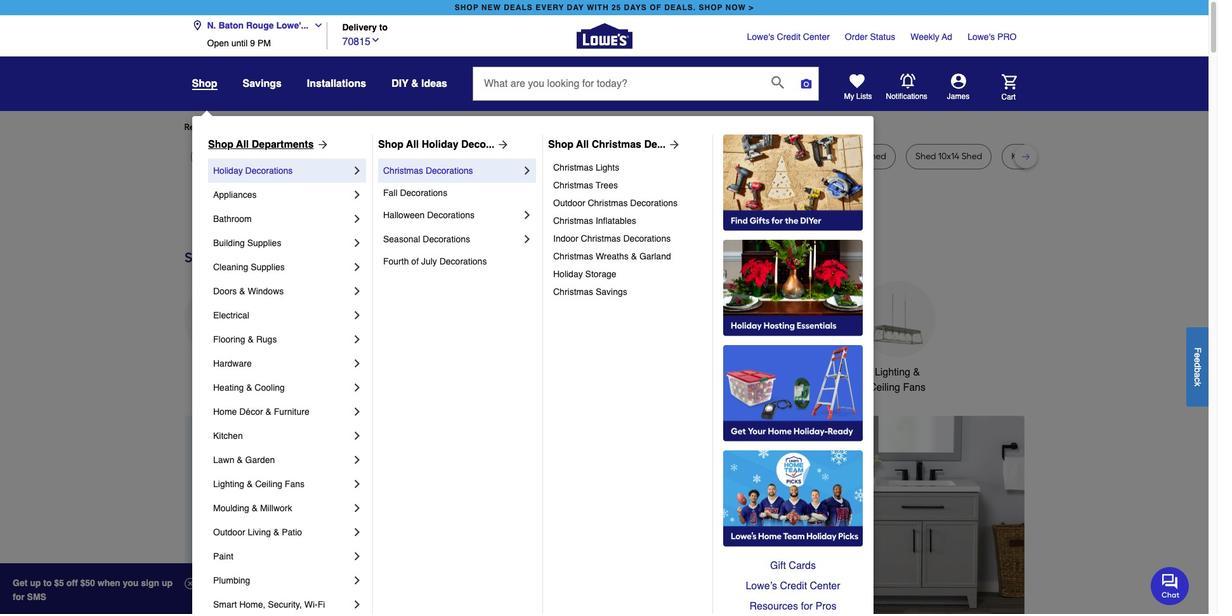Task type: vqa. For each thing, say whether or not it's contained in the screenshot.
top 3-
no



Task type: locate. For each thing, give the bounding box(es) containing it.
e up d
[[1193, 353, 1203, 358]]

search image
[[771, 76, 784, 89]]

find gifts for the diyer. image
[[723, 134, 863, 231]]

for down "get"
[[13, 592, 25, 602]]

holiday inside holiday decorations link
[[213, 166, 243, 176]]

2 shop from the left
[[699, 3, 723, 12]]

2 horizontal spatial all
[[576, 139, 589, 150]]

rouge
[[246, 20, 274, 30]]

1 vertical spatial to
[[43, 578, 52, 588]]

0 horizontal spatial all
[[236, 139, 249, 150]]

0 horizontal spatial kitchen
[[213, 431, 243, 441]]

2 shed from the left
[[866, 151, 886, 162]]

chevron right image for kitchen
[[351, 429, 364, 442]]

1 vertical spatial holiday
[[213, 166, 243, 176]]

all up the mower
[[236, 139, 249, 150]]

1 horizontal spatial fans
[[903, 382, 926, 393]]

my lists link
[[844, 74, 872, 102]]

shop up door
[[378, 139, 403, 150]]

savings down pm
[[243, 78, 282, 89]]

0 horizontal spatial up
[[30, 578, 41, 588]]

0 vertical spatial bathroom
[[213, 214, 252, 224]]

0 vertical spatial ceiling
[[869, 382, 900, 393]]

1 horizontal spatial up
[[162, 578, 173, 588]]

1 vertical spatial home
[[213, 407, 237, 417]]

lighting & ceiling fans button
[[859, 281, 935, 395]]

supplies up windows
[[251, 262, 285, 272]]

lowe's down > at the right top of the page
[[747, 32, 774, 42]]

3 shed from the left
[[915, 151, 936, 162]]

outdoor inside outdoor christmas decorations link
[[553, 198, 585, 208]]

0 horizontal spatial lighting
[[213, 479, 244, 489]]

lowe's inside "link"
[[747, 32, 774, 42]]

decorations
[[245, 166, 293, 176], [426, 166, 473, 176], [400, 188, 447, 198], [630, 198, 678, 208], [427, 210, 475, 220], [623, 233, 671, 244], [423, 234, 470, 244], [439, 256, 487, 266]]

seasonal
[[383, 234, 420, 244]]

chevron right image for doors & windows
[[351, 285, 364, 298]]

up to 40 percent off select vanities. plus, get free local delivery on select vanities. image
[[410, 415, 1024, 614]]

2 all from the left
[[406, 139, 419, 150]]

décor
[[239, 407, 263, 417]]

center for lowe's credit center
[[810, 580, 840, 592]]

decorations down peel
[[245, 166, 293, 176]]

1 vertical spatial kitchen
[[213, 431, 243, 441]]

paint link
[[213, 544, 351, 568]]

arrow right image inside shop all holiday deco... link
[[494, 138, 510, 151]]

camera image
[[800, 77, 813, 90]]

bathroom inside bathroom link
[[213, 214, 252, 224]]

chevron right image for cleaning supplies
[[351, 261, 364, 273]]

christmas inflatables
[[553, 216, 636, 226]]

hardware link
[[213, 351, 351, 376]]

christmas down the "christmas lights"
[[553, 180, 593, 190]]

& inside 'moulding & millwork' link
[[252, 503, 258, 513]]

kitchen
[[475, 367, 509, 378], [213, 431, 243, 441]]

2 you from the left
[[413, 122, 427, 133]]

credit inside "link"
[[777, 32, 801, 42]]

lowe's wishes you and your family a happy hanukkah. image
[[184, 202, 1024, 234]]

paint
[[213, 551, 233, 561]]

shop up the toilet
[[548, 139, 574, 150]]

lights
[[596, 162, 619, 173]]

a
[[1193, 372, 1203, 377]]

chevron down image
[[308, 20, 324, 30], [370, 35, 381, 45]]

chevron right image for hardware
[[351, 357, 364, 370]]

& inside flooring & rugs link
[[248, 334, 254, 344]]

0 horizontal spatial lighting & ceiling fans
[[213, 479, 305, 489]]

lowe's for lowe's pro
[[968, 32, 995, 42]]

decorations up christmas inflatables link
[[630, 198, 678, 208]]

moulding & millwork
[[213, 503, 292, 513]]

trees
[[596, 180, 618, 190]]

shed left the outdoor
[[746, 151, 766, 162]]

shop left "now"
[[699, 3, 723, 12]]

1 up from the left
[[30, 578, 41, 588]]

home
[[802, 367, 829, 378], [213, 407, 237, 417]]

searches
[[247, 122, 284, 133]]

chevron down image down delivery to
[[370, 35, 381, 45]]

indoor christmas decorations link
[[553, 230, 704, 247]]

0 horizontal spatial chevron down image
[[308, 20, 324, 30]]

1 vertical spatial outdoor
[[213, 527, 245, 537]]

open
[[207, 38, 229, 48]]

0 vertical spatial center
[[803, 32, 830, 42]]

to right delivery
[[379, 22, 388, 33]]

None search field
[[473, 67, 819, 113]]

arrow right image inside 'shop all christmas de...' link
[[666, 138, 681, 151]]

outdoor down moulding
[[213, 527, 245, 537]]

0 vertical spatial lighting & ceiling fans
[[869, 367, 926, 393]]

0 horizontal spatial holiday
[[213, 166, 243, 176]]

0 horizontal spatial shop
[[208, 139, 233, 150]]

& inside home décor & furniture link
[[265, 407, 271, 417]]

1 e from the top
[[1193, 353, 1203, 358]]

shed right the storage
[[866, 151, 886, 162]]

1 vertical spatial chevron down image
[[370, 35, 381, 45]]

lowe's credit center
[[746, 580, 840, 592]]

0 horizontal spatial bathroom
[[213, 214, 252, 224]]

lowe's for lowe's credit center
[[747, 32, 774, 42]]

decorations down seasonal decorations 'link'
[[439, 256, 487, 266]]

1 vertical spatial smart
[[213, 600, 237, 610]]

up
[[30, 578, 41, 588], [162, 578, 173, 588]]

1 vertical spatial ceiling
[[255, 479, 282, 489]]

0 vertical spatial credit
[[777, 32, 801, 42]]

millwork
[[260, 503, 292, 513]]

1 you from the left
[[300, 122, 315, 133]]

&
[[411, 78, 418, 89], [631, 251, 637, 261], [239, 286, 245, 296], [248, 334, 254, 344], [913, 367, 920, 378], [246, 383, 252, 393], [265, 407, 271, 417], [237, 455, 243, 465], [247, 479, 253, 489], [252, 503, 258, 513], [273, 527, 279, 537]]

seasonal decorations link
[[383, 227, 521, 251]]

f e e d b a c k button
[[1186, 327, 1209, 406]]

shop for shop all holiday deco...
[[378, 139, 403, 150]]

cleaning supplies link
[[213, 255, 351, 279]]

1 horizontal spatial bathroom
[[683, 367, 727, 378]]

recommended searches for you heading
[[184, 121, 1024, 134]]

0 vertical spatial holiday
[[422, 139, 458, 150]]

chevron right image for heating & cooling
[[351, 381, 364, 394]]

kitchen inside button
[[475, 367, 509, 378]]

to left $5
[[43, 578, 52, 588]]

supplies for building supplies
[[247, 238, 281, 248]]

christmas up quikrete on the top
[[592, 139, 641, 150]]

1 vertical spatial bathroom
[[683, 367, 727, 378]]

chevron right image
[[521, 164, 534, 177], [351, 213, 364, 225], [351, 237, 364, 249], [351, 333, 364, 346], [351, 357, 364, 370], [351, 405, 364, 418], [351, 454, 364, 466], [351, 550, 364, 563], [351, 574, 364, 587]]

0 horizontal spatial to
[[43, 578, 52, 588]]

smart for smart home
[[772, 367, 800, 378]]

0 vertical spatial outdoor
[[553, 198, 585, 208]]

lowe's home improvement logo image
[[576, 8, 632, 64]]

shed
[[746, 151, 766, 162], [866, 151, 886, 162], [915, 151, 936, 162], [962, 151, 982, 162]]

1 horizontal spatial chevron down image
[[370, 35, 381, 45]]

0 vertical spatial lighting
[[875, 367, 910, 378]]

quikrete
[[600, 151, 634, 162]]

smart inside button
[[772, 367, 800, 378]]

arrow right image inside shop all departments link
[[314, 138, 329, 151]]

all up door interior
[[406, 139, 419, 150]]

lowe's
[[746, 580, 777, 592]]

1 horizontal spatial home
[[802, 367, 829, 378]]

1 all from the left
[[236, 139, 249, 150]]

1 horizontal spatial holiday
[[422, 139, 458, 150]]

arrow right image for shop all christmas de...
[[666, 138, 681, 151]]

c
[[1193, 377, 1203, 382]]

chevron right image for plumbing
[[351, 574, 364, 587]]

up right "sign"
[[162, 578, 173, 588]]

holiday up christmas savings
[[553, 269, 583, 279]]

holiday storage link
[[553, 265, 704, 283]]

resources for pros link
[[723, 596, 863, 614]]

shop
[[192, 78, 217, 89]]

2 horizontal spatial holiday
[[553, 269, 583, 279]]

supplies inside building supplies link
[[247, 238, 281, 248]]

1 horizontal spatial lowe's
[[968, 32, 995, 42]]

& inside diy & ideas button
[[411, 78, 418, 89]]

decorations up garland
[[623, 233, 671, 244]]

shop left new
[[455, 3, 479, 12]]

1 vertical spatial credit
[[780, 580, 807, 592]]

arrow right image for shop all holiday deco...
[[494, 138, 510, 151]]

heating
[[213, 383, 244, 393]]

for inside get up to $5 off $50 when you sign up for sms
[[13, 592, 25, 602]]

decorations down 'fall decorations' link
[[427, 210, 475, 220]]

0 horizontal spatial lowe's
[[747, 32, 774, 42]]

lighting
[[875, 367, 910, 378], [213, 479, 244, 489]]

1 horizontal spatial lighting & ceiling fans
[[869, 367, 926, 393]]

christmas for christmas inflatables
[[553, 216, 593, 226]]

1 vertical spatial savings
[[596, 287, 627, 297]]

for left pros
[[801, 601, 813, 612]]

1 shop from the left
[[208, 139, 233, 150]]

k
[[1193, 382, 1203, 386]]

deals
[[504, 3, 533, 12]]

arrow right image
[[314, 138, 329, 151], [494, 138, 510, 151], [666, 138, 681, 151], [1001, 526, 1013, 539]]

& inside the heating & cooling 'link'
[[246, 383, 252, 393]]

christmas down door
[[383, 166, 423, 176]]

25 days of deals. don't miss deals every day. same-day delivery on in-stock orders placed by 2 p m. image
[[184, 415, 389, 614]]

0 vertical spatial smart
[[772, 367, 800, 378]]

holiday down lawn mower
[[213, 166, 243, 176]]

1 horizontal spatial kitchen
[[475, 367, 509, 378]]

all for christmas
[[576, 139, 589, 150]]

0 vertical spatial supplies
[[247, 238, 281, 248]]

center
[[803, 32, 830, 42], [810, 580, 840, 592]]

1 horizontal spatial smart
[[772, 367, 800, 378]]

baton
[[218, 20, 244, 30]]

appliances down 'holiday decorations' on the top left of page
[[213, 190, 257, 200]]

holiday for holiday storage
[[553, 269, 583, 279]]

3 all from the left
[[576, 139, 589, 150]]

e
[[1193, 353, 1203, 358], [1193, 358, 1203, 363]]

outdoor down christmas trees
[[553, 198, 585, 208]]

shed right 10x14 on the top of the page
[[962, 151, 982, 162]]

indoor
[[553, 233, 578, 244]]

chevron right image for building supplies
[[351, 237, 364, 249]]

ceiling inside lighting & ceiling fans
[[869, 382, 900, 393]]

chevron right image
[[351, 164, 364, 177], [351, 188, 364, 201], [521, 209, 534, 221], [521, 233, 534, 246], [351, 261, 364, 273], [351, 285, 364, 298], [351, 309, 364, 322], [351, 381, 364, 394], [351, 429, 364, 442], [351, 478, 364, 490], [351, 502, 364, 515], [351, 526, 364, 539], [351, 598, 364, 611]]

kitchen left faucets
[[475, 367, 509, 378]]

up up sms
[[30, 578, 41, 588]]

you up shop all holiday deco...
[[413, 122, 427, 133]]

1 horizontal spatial shop
[[699, 3, 723, 12]]

supplies up cleaning supplies
[[247, 238, 281, 248]]

center left order at the top right
[[803, 32, 830, 42]]

you for more suggestions for you
[[413, 122, 427, 133]]

pro
[[997, 32, 1017, 42]]

0 horizontal spatial shop
[[455, 3, 479, 12]]

resources
[[750, 601, 798, 612]]

christmas for christmas savings
[[553, 287, 593, 297]]

lowe's credit center link
[[747, 30, 830, 43]]

0 vertical spatial to
[[379, 22, 388, 33]]

savings down storage at the top of page
[[596, 287, 627, 297]]

moulding
[[213, 503, 249, 513]]

d
[[1193, 363, 1203, 368]]

shed for shed 10x14 shed
[[915, 151, 936, 162]]

$5
[[54, 578, 64, 588]]

1 horizontal spatial ceiling
[[869, 382, 900, 393]]

0 horizontal spatial fans
[[285, 479, 305, 489]]

1 vertical spatial supplies
[[251, 262, 285, 272]]

you left more
[[300, 122, 315, 133]]

when
[[98, 578, 120, 588]]

home,
[[239, 600, 265, 610]]

christmas down trees at the top
[[588, 198, 628, 208]]

christmas down the toilet
[[553, 162, 593, 173]]

lowe's left pro
[[968, 32, 995, 42]]

appliances button
[[184, 281, 260, 380]]

kitchen for kitchen
[[213, 431, 243, 441]]

decorations down christmas decorations
[[400, 188, 447, 198]]

outdoor
[[553, 198, 585, 208], [213, 527, 245, 537]]

holiday decorations link
[[213, 159, 351, 183]]

2 shop from the left
[[378, 139, 403, 150]]

1 horizontal spatial all
[[406, 139, 419, 150]]

christmas for christmas decorations
[[383, 166, 423, 176]]

1 horizontal spatial to
[[379, 22, 388, 33]]

christmas down holiday storage
[[553, 287, 593, 297]]

chevron right image for moulding & millwork
[[351, 502, 364, 515]]

toilet
[[549, 151, 570, 162]]

smart for smart home, security, wi-fi
[[213, 600, 237, 610]]

smart home
[[772, 367, 829, 378]]

until
[[231, 38, 248, 48]]

chevron right image for bathroom
[[351, 213, 364, 225]]

1 horizontal spatial lighting
[[875, 367, 910, 378]]

kitchen up 'lawn'
[[213, 431, 243, 441]]

more suggestions for you
[[325, 122, 427, 133]]

security,
[[268, 600, 302, 610]]

shop for shop all christmas de...
[[548, 139, 574, 150]]

1 vertical spatial lighting & ceiling fans
[[213, 479, 305, 489]]

shop up lawn mower
[[208, 139, 233, 150]]

outdoor inside outdoor living & patio link
[[213, 527, 245, 537]]

1 horizontal spatial outdoor
[[553, 198, 585, 208]]

0 horizontal spatial you
[[300, 122, 315, 133]]

0 horizontal spatial savings
[[243, 78, 282, 89]]

1 lowe's from the left
[[747, 32, 774, 42]]

2 e from the top
[[1193, 358, 1203, 363]]

center inside "link"
[[803, 32, 830, 42]]

chevron down image left delivery
[[308, 20, 324, 30]]

2 lowe's from the left
[[968, 32, 995, 42]]

& inside outdoor living & patio link
[[273, 527, 279, 537]]

1 shed from the left
[[746, 151, 766, 162]]

1 horizontal spatial shop
[[378, 139, 403, 150]]

holiday hosting essentials. image
[[723, 240, 863, 336]]

0 horizontal spatial outdoor
[[213, 527, 245, 537]]

1 vertical spatial appliances
[[198, 367, 247, 378]]

supplies inside cleaning supplies link
[[251, 262, 285, 272]]

all up the "christmas lights"
[[576, 139, 589, 150]]

lists
[[856, 92, 872, 101]]

shop all departments link
[[208, 137, 329, 152]]

lowe's home improvement cart image
[[1001, 74, 1017, 89]]

for up door
[[399, 122, 411, 133]]

lighting & ceiling fans inside button
[[869, 367, 926, 393]]

0 horizontal spatial smart
[[213, 600, 237, 610]]

2 vertical spatial holiday
[[553, 269, 583, 279]]

holiday up interior
[[422, 139, 458, 150]]

christmas down indoor
[[553, 251, 593, 261]]

0 vertical spatial fans
[[903, 382, 926, 393]]

1 vertical spatial center
[[810, 580, 840, 592]]

credit
[[777, 32, 801, 42], [780, 580, 807, 592]]

holiday inside holiday storage link
[[553, 269, 583, 279]]

e up 'b'
[[1193, 358, 1203, 363]]

0 vertical spatial appliances
[[213, 190, 257, 200]]

arrow right image for shop all departments
[[314, 138, 329, 151]]

halloween decorations
[[383, 210, 475, 220]]

christmas for christmas trees
[[553, 180, 593, 190]]

lawn & garden link
[[213, 448, 351, 472]]

cleaning supplies
[[213, 262, 285, 272]]

2 up from the left
[[162, 578, 173, 588]]

0 vertical spatial home
[[802, 367, 829, 378]]

1 vertical spatial fans
[[285, 479, 305, 489]]

weekly ad
[[911, 32, 952, 42]]

outdoor for outdoor christmas decorations
[[553, 198, 585, 208]]

credit up search "image"
[[777, 32, 801, 42]]

fans
[[903, 382, 926, 393], [285, 479, 305, 489]]

shed left 10x14 on the top of the page
[[915, 151, 936, 162]]

3 shop from the left
[[548, 139, 574, 150]]

off
[[66, 578, 78, 588]]

lawn & garden
[[213, 455, 275, 465]]

0 vertical spatial chevron down image
[[308, 20, 324, 30]]

christmas up indoor
[[553, 216, 593, 226]]

n.
[[207, 20, 216, 30]]

pm
[[257, 38, 271, 48]]

credit up resources for pros link
[[780, 580, 807, 592]]

appliances up heating
[[198, 367, 247, 378]]

1 horizontal spatial you
[[413, 122, 427, 133]]

pros
[[816, 601, 836, 612]]

order status
[[845, 32, 895, 42]]

0 vertical spatial kitchen
[[475, 367, 509, 378]]

furniture
[[274, 407, 309, 417]]

center up pros
[[810, 580, 840, 592]]

lowe's home team holiday picks. image
[[723, 450, 863, 547]]

2 horizontal spatial shop
[[548, 139, 574, 150]]

windows
[[248, 286, 284, 296]]

1 vertical spatial lighting
[[213, 479, 244, 489]]

shop all holiday deco... link
[[378, 137, 510, 152]]

lowe's credit center
[[747, 32, 830, 42]]

center for lowe's credit center
[[803, 32, 830, 42]]

1 shop from the left
[[455, 3, 479, 12]]

days
[[624, 3, 647, 12]]



Task type: describe. For each thing, give the bounding box(es) containing it.
lowe's pro
[[968, 32, 1017, 42]]

chat invite button image
[[1151, 566, 1190, 605]]

resources for pros
[[750, 601, 836, 612]]

& inside christmas wreaths & garland link
[[631, 251, 637, 261]]

cart
[[1001, 92, 1016, 101]]

1 horizontal spatial savings
[[596, 287, 627, 297]]

shed for shed outdoor storage
[[746, 151, 766, 162]]

recommended searches for you
[[184, 122, 315, 133]]

delivery
[[342, 22, 377, 33]]

kitchen link
[[213, 424, 351, 448]]

savings button
[[243, 72, 282, 95]]

sms
[[27, 592, 46, 602]]

chevron right image for appliances
[[351, 188, 364, 201]]

n. baton rouge lowe'...
[[207, 20, 308, 30]]

storage
[[805, 151, 836, 162]]

lowe's credit center link
[[723, 576, 863, 596]]

holiday inside shop all holiday deco... link
[[422, 139, 458, 150]]

christmas for christmas lights
[[553, 162, 593, 173]]

fall decorations link
[[383, 183, 534, 203]]

chevron right image for lawn & garden
[[351, 454, 364, 466]]

interior
[[414, 151, 443, 162]]

you for recommended searches for you
[[300, 122, 315, 133]]

diy
[[392, 78, 408, 89]]

fi
[[318, 600, 325, 610]]

shop new deals every day with 25 days of deals. shop now > link
[[452, 0, 756, 15]]

kitchen faucets
[[475, 367, 548, 378]]

get your home holiday-ready. image
[[723, 345, 863, 442]]

flooring & rugs
[[213, 334, 277, 344]]

chevron right image for smart home, security, wi-fi
[[351, 598, 364, 611]]

outdoor
[[768, 151, 803, 162]]

shop all christmas de...
[[548, 139, 666, 150]]

get up to $5 off $50 when you sign up for sms
[[13, 578, 173, 602]]

70815 button
[[342, 33, 381, 49]]

chevron right image for seasonal decorations
[[521, 233, 534, 246]]

to inside get up to $5 off $50 when you sign up for sms
[[43, 578, 52, 588]]

credit for lowe's
[[780, 580, 807, 592]]

outdoor for outdoor living & patio
[[213, 527, 245, 537]]

christmas for christmas wreaths & garland
[[553, 251, 593, 261]]

fourth of july decorations
[[383, 256, 487, 266]]

all for departments
[[236, 139, 249, 150]]

shop 25 days of deals by category image
[[184, 247, 1024, 268]]

credit for lowe's
[[777, 32, 801, 42]]

building
[[213, 238, 245, 248]]

0 vertical spatial savings
[[243, 78, 282, 89]]

smart home button
[[763, 281, 839, 380]]

chevron down image inside 70815 button
[[370, 35, 381, 45]]

hardie
[[663, 151, 690, 162]]

0 horizontal spatial ceiling
[[255, 479, 282, 489]]

door
[[393, 151, 412, 162]]

ad
[[942, 32, 952, 42]]

stick
[[300, 151, 319, 162]]

holiday for holiday decorations
[[213, 166, 243, 176]]

fans inside lighting & ceiling fans
[[903, 382, 926, 393]]

home décor & furniture
[[213, 407, 309, 417]]

4 shed from the left
[[962, 151, 982, 162]]

weekly ad link
[[911, 30, 952, 43]]

halloween
[[383, 210, 425, 220]]

bathroom inside bathroom button
[[683, 367, 727, 378]]

Search Query text field
[[473, 67, 761, 100]]

status
[[870, 32, 895, 42]]

kitchen for kitchen faucets
[[475, 367, 509, 378]]

f
[[1193, 347, 1203, 353]]

cart button
[[984, 74, 1017, 102]]

wreaths
[[596, 251, 629, 261]]

board
[[692, 151, 717, 162]]

plumbing link
[[213, 568, 351, 593]]

christmas savings
[[553, 287, 627, 297]]

faucets
[[512, 367, 548, 378]]

chevron down image inside n. baton rouge lowe'... button
[[308, 20, 324, 30]]

flooring
[[213, 334, 245, 344]]

indoor christmas decorations
[[553, 233, 671, 244]]

plumbing
[[213, 575, 250, 586]]

location image
[[192, 20, 202, 30]]

james
[[947, 92, 969, 101]]

chevron right image for outdoor living & patio
[[351, 526, 364, 539]]

lowe's pro link
[[968, 30, 1017, 43]]

chevron right image for christmas decorations
[[521, 164, 534, 177]]

door interior
[[393, 151, 443, 162]]

storage
[[585, 269, 616, 279]]

christmas down the christmas inflatables
[[581, 233, 621, 244]]

more suggestions for you link
[[325, 121, 438, 134]]

chevron right image for home décor & furniture
[[351, 405, 364, 418]]

suggestions
[[347, 122, 397, 133]]

weekly
[[911, 32, 939, 42]]

home décor & furniture link
[[213, 400, 351, 424]]

gift cards link
[[723, 556, 863, 576]]

lawn
[[213, 455, 234, 465]]

recommended
[[184, 122, 245, 133]]

supplies for cleaning supplies
[[251, 262, 285, 272]]

& inside "lighting & ceiling fans" link
[[247, 479, 253, 489]]

chevron right image for paint
[[351, 550, 364, 563]]

chevron right image for flooring & rugs
[[351, 333, 364, 346]]

lowe's home improvement lists image
[[849, 74, 864, 89]]

july
[[421, 256, 437, 266]]

& inside lighting & ceiling fans button
[[913, 367, 920, 378]]

outdoor living & patio
[[213, 527, 302, 537]]

all for holiday
[[406, 139, 419, 150]]

shop all departments
[[208, 139, 314, 150]]

mower
[[225, 151, 252, 162]]

installations
[[307, 78, 366, 89]]

& inside doors & windows link
[[239, 286, 245, 296]]

you
[[123, 578, 139, 588]]

moulding & millwork link
[[213, 496, 351, 520]]

0 horizontal spatial home
[[213, 407, 237, 417]]

home inside button
[[802, 367, 829, 378]]

& inside lawn & garden link
[[237, 455, 243, 465]]

christmas lights
[[553, 162, 619, 173]]

chevron right image for halloween decorations
[[521, 209, 534, 221]]

appliances inside button
[[198, 367, 247, 378]]

shop for shop all departments
[[208, 139, 233, 150]]

more
[[325, 122, 345, 133]]

lighting inside lighting & ceiling fans
[[875, 367, 910, 378]]

gift cards
[[770, 560, 816, 572]]

chevron right image for holiday decorations
[[351, 164, 364, 177]]

lowe's home improvement notification center image
[[900, 73, 915, 89]]

chevron right image for electrical
[[351, 309, 364, 322]]

decorations down halloween decorations link
[[423, 234, 470, 244]]

flooring & rugs link
[[213, 327, 351, 351]]

shed for shed
[[866, 151, 886, 162]]

deco...
[[461, 139, 494, 150]]

shop button
[[192, 77, 217, 90]]

chevron right image for lighting & ceiling fans
[[351, 478, 364, 490]]

james button
[[928, 74, 989, 102]]

gift
[[770, 560, 786, 572]]

order
[[845, 32, 868, 42]]

holiday storage
[[553, 269, 616, 279]]

rugs
[[256, 334, 277, 344]]

christmas savings link
[[553, 283, 704, 301]]

now
[[726, 3, 746, 12]]

decorations up 'fall decorations' link
[[426, 166, 473, 176]]

shop all christmas de... link
[[548, 137, 681, 152]]

for up the 'departments'
[[286, 122, 298, 133]]

delivery to
[[342, 22, 388, 33]]

lawn mower
[[200, 151, 252, 162]]

wallpaper
[[321, 151, 364, 162]]

christmas wreaths & garland link
[[553, 247, 704, 265]]

kobalt
[[1011, 151, 1038, 162]]

installations button
[[307, 72, 366, 95]]

sign
[[141, 578, 159, 588]]



